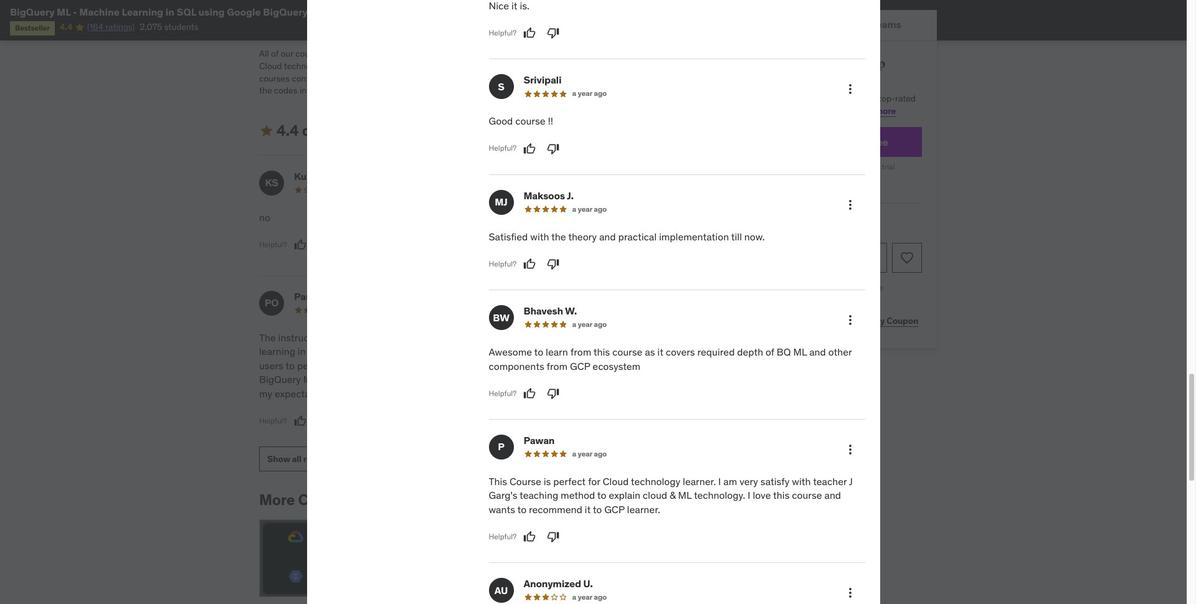 Task type: vqa. For each thing, say whether or not it's contained in the screenshot.
Submit search "ICON"
no



Task type: locate. For each thing, give the bounding box(es) containing it.
0 vertical spatial understand.
[[500, 85, 547, 96]]

ago for anonymized u.
[[594, 593, 607, 602]]

0 horizontal spatial very
[[487, 211, 506, 223]]

1 horizontal spatial way
[[592, 359, 610, 372]]

2 vertical spatial for
[[588, 475, 600, 488]]

helpful? for jm
[[487, 416, 515, 425]]

the
[[430, 48, 443, 59], [259, 85, 272, 96], [551, 230, 566, 243], [634, 331, 649, 344], [335, 359, 350, 372], [612, 359, 627, 372], [664, 373, 679, 386]]

mark review by pawan as unhelpful image
[[547, 531, 559, 543]]

to right method
[[597, 489, 606, 502]]

1 vertical spatial months
[[580, 305, 606, 315]]

the down details,
[[335, 359, 350, 372]]

our
[[281, 48, 293, 59], [669, 60, 682, 72], [864, 93, 877, 104]]

try personal plan for free link
[[740, 127, 922, 157]]

1 vertical spatial explain
[[609, 489, 640, 502]]

1 vertical spatial way
[[592, 359, 610, 372]]

a year ago for srivipali
[[572, 89, 607, 98]]

paul
[[294, 290, 314, 303]]

teacher
[[813, 475, 847, 488]]

method
[[561, 489, 595, 502]]

a down 'w.'
[[572, 320, 576, 329]]

bigquery up superficial
[[542, 345, 584, 358]]

with down very easy to understand.
[[530, 230, 549, 243]]

2 a year ago from the top
[[572, 204, 607, 214]]

personal up the $16.58
[[789, 136, 830, 148]]

enjoyed
[[627, 373, 662, 386]]

0 vertical spatial personal
[[793, 105, 827, 116]]

2 horizontal spatial i
[[748, 489, 750, 502]]

easy down machine
[[412, 345, 432, 358]]

this
[[489, 475, 507, 488]]

ks
[[265, 176, 278, 189]]

a right such
[[329, 85, 334, 96]]

the left codes on the left top
[[259, 85, 272, 96]]

this
[[756, 93, 771, 104], [594, 346, 610, 358], [773, 489, 790, 502]]

2 horizontal spatial ml
[[793, 346, 807, 358]]

with inside get this course, plus 11,000+ of our top-rated courses, with personal plan.
[[775, 105, 791, 116]]

j right by
[[378, 490, 385, 510]]

to right the users
[[286, 359, 295, 372]]

it inside 'the instructor explained aspects of machine learning in great details, making it easy for users to perform the correct analyses using bigquery ml. the course amazingly exceeds my expectations!'
[[404, 345, 410, 358]]

1 vertical spatial with
[[530, 230, 549, 243]]

2 year from the top
[[578, 204, 592, 214]]

implementation up majorly
[[486, 48, 547, 59]]

0 vertical spatial j
[[849, 475, 853, 488]]

this inside get this course, plus 11,000+ of our top-rated courses, with personal plan.
[[756, 93, 771, 104]]

0 vertical spatial implementation
[[486, 48, 547, 59]]

1 vertical spatial i
[[718, 475, 721, 488]]

it inside this course is perfect for cloud technology learner. i am very satisfy with teacher j garg's teaching method to explain cloud & ml technology. i love this course and wants to recommend it to gcp learner.
[[585, 503, 591, 516]]

helpful?
[[489, 28, 517, 37], [489, 144, 517, 153], [259, 240, 287, 249], [487, 240, 515, 249], [489, 259, 517, 268], [489, 388, 517, 398], [259, 416, 287, 425], [487, 416, 515, 425], [489, 532, 517, 541]]

detailed
[[330, 73, 361, 84]]

i left really
[[596, 373, 598, 386]]

ago for srivipali
[[594, 89, 607, 98]]

0 vertical spatial months
[[576, 185, 603, 194]]

0 horizontal spatial easy
[[412, 345, 432, 358]]

30-
[[778, 283, 790, 292]]

to left 'learn'
[[534, 346, 543, 358]]

bigquery inside 'the instructor explained aspects of machine learning in great details, making it easy for users to perform the correct analyses using bigquery ml. the course amazingly exceeds my expectations!'
[[259, 373, 301, 386]]

all down j garg - real time learning image
[[259, 48, 269, 59]]

1 horizontal spatial course,
[[773, 93, 801, 104]]

3 a year ago from the top
[[572, 320, 607, 329]]

teams tab list
[[725, 10, 937, 41]]

jairo
[[522, 290, 544, 303]]

explains down models
[[487, 359, 524, 372]]

0 horizontal spatial machine
[[79, 6, 120, 18]]

0 vertical spatial machine
[[79, 6, 120, 18]]

for left free
[[855, 136, 868, 148]]

that inside a complete course, it explains all the different models that bigquery ml offer, the professor explains in a superficial way the mathematics behind each model, and i really enjoyed the course.
[[522, 345, 540, 358]]

-
[[73, 6, 77, 18], [425, 490, 431, 510]]

with
[[775, 105, 791, 116], [530, 230, 549, 243], [792, 475, 811, 488]]

hands-
[[565, 60, 594, 72]]

to left udemy's
[[800, 56, 812, 72]]

j right teacher
[[849, 475, 853, 488]]

& right cloud
[[670, 489, 676, 502]]

explain left cloud
[[609, 489, 640, 502]]

data,
[[574, 48, 593, 59]]

wilmer
[[546, 290, 579, 303]]

easy inside 'the instructor explained aspects of machine learning in great details, making it easy for users to perform the correct analyses using bigquery ml. the course amazingly exceeds my expectations!'
[[412, 345, 432, 358]]

1 vertical spatial course,
[[540, 331, 572, 344]]

bhavesh
[[524, 305, 563, 317]]

mark review by bhavesh w. as unhelpful image
[[547, 388, 559, 400]]

course.
[[487, 387, 520, 400]]

learning
[[259, 345, 295, 358]]

1 horizontal spatial explains
[[583, 331, 620, 344]]

1 vertical spatial machine
[[595, 48, 628, 59]]

0 horizontal spatial explains
[[487, 359, 524, 372]]

(164
[[87, 21, 103, 33]]

&
[[608, 60, 613, 72], [670, 489, 676, 502]]

easy up the 'satisfied'
[[508, 211, 528, 223]]

1 vertical spatial &
[[670, 489, 676, 502]]

2 horizontal spatial the
[[624, 345, 641, 358]]

understand. down j. on the top of page
[[542, 211, 595, 223]]

1 horizontal spatial &
[[670, 489, 676, 502]]

5 year from the top
[[578, 593, 592, 602]]

a year ago down 10 months ago at the bottom
[[572, 320, 607, 329]]

& inside this course is perfect for cloud technology learner. i am very satisfy with teacher j garg's teaching method to explain cloud & ml technology. i love this course and wants to recommend it to gcp learner.
[[670, 489, 676, 502]]

all inside button
[[292, 453, 301, 464]]

which
[[470, 60, 493, 72]]

1 horizontal spatial using
[[427, 359, 451, 372]]

1 vertical spatial very
[[740, 475, 758, 488]]

helpful? left mark review by pawan as helpful image
[[489, 532, 517, 541]]

helpful? for s
[[489, 144, 517, 153]]

can
[[484, 85, 498, 96]]

0 vertical spatial cloud
[[259, 60, 282, 72]]

1 horizontal spatial ml
[[678, 489, 692, 502]]

i left love
[[748, 489, 750, 502]]

additional actions for review by anonymized u. image
[[843, 586, 858, 601]]

helpful? left mark review by maksoos j. as helpful image at the top
[[489, 259, 517, 268]]

course,
[[773, 93, 801, 104], [540, 331, 572, 344]]

0 horizontal spatial i
[[596, 373, 598, 386]]

1 horizontal spatial j
[[849, 475, 853, 488]]

a up such
[[323, 73, 327, 84]]

course, for with
[[773, 93, 801, 104]]

course, inside get this course, plus 11,000+ of our top-rated courses, with personal plan.
[[773, 93, 801, 104]]

1 horizontal spatial very
[[740, 475, 758, 488]]

helpful? up p
[[487, 416, 515, 425]]

3 year from the top
[[578, 320, 592, 329]]

helpful? left mark review by samit n. as helpful image
[[489, 28, 517, 37]]

po
[[265, 297, 279, 309]]

bigquery down the users
[[259, 373, 301, 386]]

1 a year ago from the top
[[572, 89, 607, 98]]

in down instructor
[[298, 345, 306, 358]]

way inside all of our courses are made keeping in mind the real-time implementation of big data, machine learning and cloud technologies in live projects. we make courses which majorly consist of hands-on & practicals. all our courses contain a detailed knowledge of a technology from scratch to advance level. course's lectures explain the codes in such a way that even a non-technical person can understand.
[[336, 85, 351, 96]]

0 vertical spatial all
[[259, 48, 269, 59]]

with right satisfy
[[792, 475, 811, 488]]

ml inside this course is perfect for cloud technology learner. i am very satisfy with teacher j garg's teaching method to explain cloud & ml technology. i love this course and wants to recommend it to gcp learner.
[[678, 489, 692, 502]]

0 vertical spatial explains
[[583, 331, 620, 344]]

of left bq
[[766, 346, 774, 358]]

helpful? left mark review by gopalakrishna k. as helpful image
[[487, 240, 515, 249]]

consist
[[526, 60, 554, 72]]

implementation
[[486, 48, 547, 59], [659, 230, 729, 243]]

& inside all of our courses are made keeping in mind the real-time implementation of big data, machine learning and cloud technologies in live projects. we make courses which majorly consist of hands-on & practicals. all our courses contain a detailed knowledge of a technology from scratch to advance level. course's lectures explain the codes in such a way that even a non-technical person can understand.
[[608, 60, 613, 72]]

0 vertical spatial learner.
[[683, 475, 716, 488]]

of right aspects on the left of page
[[406, 331, 415, 344]]

1 horizontal spatial that
[[522, 345, 540, 358]]

of inside awesome to learn from this course as it covers required depth of bq ml and other components from gcp ecosystem
[[766, 346, 774, 358]]

rating
[[353, 121, 395, 140]]

the right ml.
[[322, 373, 338, 386]]

courses,
[[740, 105, 773, 116]]

0 horizontal spatial -
[[73, 6, 77, 18]]

0 horizontal spatial from
[[470, 73, 488, 84]]

0 vertical spatial using
[[198, 6, 225, 18]]

perfect
[[553, 475, 586, 488]]

level.
[[567, 73, 587, 84]]

1 vertical spatial learner.
[[627, 503, 660, 516]]

of up learn
[[855, 93, 862, 104]]

courses
[[298, 490, 355, 510]]

0 vertical spatial from
[[470, 73, 488, 84]]

our up learn more at the top of page
[[864, 93, 877, 104]]

2 horizontal spatial with
[[792, 475, 811, 488]]

day
[[790, 283, 803, 292]]

behind
[[487, 373, 518, 386]]

0 horizontal spatial implementation
[[486, 48, 547, 59]]

0 vertical spatial all
[[622, 331, 632, 344]]

1 horizontal spatial this
[[756, 93, 771, 104]]

4.4 for 4.4 course rating
[[277, 121, 299, 140]]

1 horizontal spatial learning
[[505, 490, 567, 510]]

a down knowledge of
[[391, 85, 396, 96]]

ml.
[[303, 373, 319, 386]]

helpful? for mj
[[489, 259, 517, 268]]

machine up (164
[[79, 6, 120, 18]]

year for bhavesh w.
[[578, 320, 592, 329]]

0 vertical spatial with
[[775, 105, 791, 116]]

required
[[697, 346, 735, 358]]

advance
[[532, 73, 565, 84]]

technologies
[[284, 60, 334, 72]]

all up offer,
[[622, 331, 632, 344]]

that left even
[[353, 85, 369, 96]]

google
[[227, 6, 261, 18]]

2 horizontal spatial this
[[773, 489, 790, 502]]

way down detailed
[[336, 85, 351, 96]]

mark review by jairo wilmer garcia m. as helpful image
[[522, 415, 534, 427]]

0 horizontal spatial cloud
[[259, 60, 282, 72]]

a year ago for bhavesh w.
[[572, 320, 607, 329]]

1 horizontal spatial all
[[658, 60, 667, 72]]

1 horizontal spatial gcp
[[604, 503, 625, 516]]

1 vertical spatial the
[[624, 345, 641, 358]]

year for pawan
[[578, 449, 592, 459]]

0 horizontal spatial course,
[[540, 331, 572, 344]]

0 horizontal spatial &
[[608, 60, 613, 72]]

0 vertical spatial our
[[281, 48, 293, 59]]

way
[[336, 85, 351, 96], [592, 359, 610, 372]]

using inside 'the instructor explained aspects of machine learning in great details, making it easy for users to perform the correct analyses using bigquery ml. the course amazingly exceeds my expectations!'
[[427, 359, 451, 372]]

mark review by pawan as helpful image
[[523, 531, 536, 543]]

course, inside a complete course, it explains all the different models that bigquery ml offer, the professor explains in a superficial way the mathematics behind each model, and i really enjoyed the course.
[[540, 331, 572, 344]]

1 vertical spatial -
[[425, 490, 431, 510]]

bigquery right 'google'
[[263, 6, 308, 18]]

helpful? left 'mark review by srivipali as helpful' icon
[[489, 144, 517, 153]]

ago for bhavesh w.
[[594, 320, 607, 329]]

of down big
[[556, 60, 563, 72]]

year down level.
[[578, 89, 592, 98]]

course down correct
[[341, 373, 371, 386]]

0 horizontal spatial j
[[378, 490, 385, 510]]

0 vertical spatial easy
[[508, 211, 528, 223]]

year for anonymized u.
[[578, 593, 592, 602]]

0 vertical spatial gcp
[[570, 360, 590, 372]]

0 horizontal spatial way
[[336, 85, 351, 96]]

helpful? for bw
[[489, 388, 517, 398]]

to down consist
[[522, 73, 530, 84]]

learner. down cloud
[[627, 503, 660, 516]]

1 vertical spatial 4.4
[[277, 121, 299, 140]]

1 vertical spatial gcp
[[604, 503, 625, 516]]

0 vertical spatial that
[[353, 85, 369, 96]]

depth
[[737, 346, 763, 358]]

j inside this course is perfect for cloud technology learner. i am very satisfy with teacher j garg's teaching method to explain cloud & ml technology. i love this course and wants to recommend it to gcp learner.
[[849, 475, 853, 488]]

expectations!
[[275, 387, 335, 400]]

superficial
[[544, 359, 590, 372]]

2 vertical spatial learning
[[505, 490, 567, 510]]

1 vertical spatial ml
[[793, 346, 807, 358]]

to inside all of our courses are made keeping in mind the real-time implementation of big data, machine learning and cloud technologies in live projects. we make courses which majorly consist of hands-on & practicals. all our courses contain a detailed knowledge of a technology from scratch to advance level. course's lectures explain the codes in such a way that even a non-technical person can understand.
[[522, 73, 530, 84]]

i inside a complete course, it explains all the different models that bigquery ml offer, the professor explains in a superficial way the mathematics behind each model, and i really enjoyed the course.
[[596, 373, 598, 386]]

course
[[515, 115, 545, 127], [302, 121, 350, 140], [612, 346, 642, 358], [341, 373, 371, 386], [792, 489, 822, 502]]

1 horizontal spatial for
[[588, 475, 600, 488]]

using
[[198, 6, 225, 18], [427, 359, 451, 372]]

cloud
[[259, 60, 282, 72], [603, 475, 629, 488]]

ago for gopalakrishna k.
[[604, 185, 617, 194]]

cloud inside all of our courses are made keeping in mind the real-time implementation of big data, machine learning and cloud technologies in live projects. we make courses which majorly consist of hands-on & practicals. all our courses contain a detailed knowledge of a technology from scratch to advance level. course's lectures explain the codes in such a way that even a non-technical person can understand.
[[259, 60, 282, 72]]

1 vertical spatial that
[[522, 345, 540, 358]]

for down machine
[[435, 345, 447, 358]]

2 vertical spatial the
[[322, 373, 338, 386]]

all of our courses are made keeping in mind the real-time implementation of big data, machine learning and cloud technologies in live projects. we make courses which majorly consist of hands-on & practicals. all our courses contain a detailed knowledge of a technology from scratch to advance level. course's lectures explain the codes in such a way that even a non-technical person can understand.
[[259, 48, 686, 96]]

satisfy
[[761, 475, 790, 488]]

10
[[571, 305, 578, 315]]

learning up practicals.
[[631, 48, 665, 59]]

0 horizontal spatial ml
[[57, 6, 71, 18]]

year up perfect
[[578, 449, 592, 459]]

4 year from the top
[[578, 449, 592, 459]]

are
[[328, 48, 341, 59]]

on
[[594, 60, 606, 72]]

courses
[[295, 48, 326, 59], [438, 60, 468, 72], [740, 72, 785, 88], [259, 73, 290, 84]]

correct
[[352, 359, 384, 372]]

0 vertical spatial the
[[259, 331, 276, 344]]

1 horizontal spatial machine
[[595, 48, 628, 59]]

mind
[[409, 48, 429, 59]]

1 vertical spatial learning
[[631, 48, 665, 59]]

and
[[667, 48, 681, 59], [599, 230, 616, 243], [809, 346, 826, 358], [577, 373, 593, 386], [824, 489, 841, 502]]

teaching
[[520, 489, 558, 502]]

mark review by gopalakrishna k. as helpful image
[[522, 239, 534, 251]]

o.
[[316, 290, 326, 303]]

courses down the subscribe
[[740, 72, 785, 88]]

courses inside subscribe to udemy's top courses
[[740, 72, 785, 88]]

in up each
[[526, 359, 534, 372]]

j.
[[567, 189, 574, 202]]

year down the u.
[[578, 593, 592, 602]]

0 horizontal spatial all
[[292, 453, 301, 464]]

year down 5 months ago
[[578, 204, 592, 214]]

helpful? down behind
[[489, 388, 517, 398]]

learn
[[851, 105, 874, 116]]

5 a year ago from the top
[[572, 593, 607, 602]]

after
[[865, 162, 881, 172]]

gcp inside this course is perfect for cloud technology learner. i am very satisfy with teacher j garg's teaching method to explain cloud & ml technology. i love this course and wants to recommend it to gcp learner.
[[604, 503, 625, 516]]

mark review by maksoos j. as helpful image
[[523, 258, 536, 271]]

machine up on
[[595, 48, 628, 59]]

top
[[866, 56, 886, 72]]

even
[[371, 85, 389, 96]]

1 vertical spatial all
[[292, 453, 301, 464]]

it right as in the bottom of the page
[[657, 346, 663, 358]]

the
[[259, 331, 276, 344], [624, 345, 641, 358], [322, 373, 338, 386]]

course down teacher
[[792, 489, 822, 502]]

1 horizontal spatial 4.4
[[277, 121, 299, 140]]

learner. up technology.
[[683, 475, 716, 488]]

kunal s.
[[294, 170, 332, 182]]

1 vertical spatial explains
[[487, 359, 524, 372]]

apply coupon
[[862, 315, 919, 326]]

in inside 'the instructor explained aspects of machine learning in great details, making it easy for users to perform the correct analyses using bigquery ml. the course amazingly exceeds my expectations!'
[[298, 345, 306, 358]]

implementation left till
[[659, 230, 729, 243]]

till
[[731, 230, 742, 243]]

explains up offer,
[[583, 331, 620, 344]]

0 horizontal spatial with
[[530, 230, 549, 243]]

using right sql
[[198, 6, 225, 18]]

this down satisfy
[[773, 489, 790, 502]]

1 horizontal spatial i
[[718, 475, 721, 488]]

1 year from the top
[[578, 89, 592, 98]]

it inside awesome to learn from this course as it covers required depth of bq ml and other components from gcp ecosystem
[[657, 346, 663, 358]]

amazingly
[[373, 373, 418, 386]]

1 vertical spatial implementation
[[659, 230, 729, 243]]

explain
[[659, 73, 686, 84], [609, 489, 640, 502]]

0 vertical spatial 4.4
[[60, 21, 72, 33]]

1 horizontal spatial explain
[[659, 73, 686, 84]]

to inside 'the instructor explained aspects of machine learning in great details, making it easy for users to perform the correct analyses using bigquery ml. the course amazingly exceeds my expectations!'
[[286, 359, 295, 372]]

a year ago down level.
[[572, 89, 607, 98]]

that inside all of our courses are made keeping in mind the real-time implementation of big data, machine learning and cloud technologies in live projects. we make courses which majorly consist of hands-on & practicals. all our courses contain a detailed knowledge of a technology from scratch to advance level. course's lectures explain the codes in such a way that even a non-technical person can understand.
[[353, 85, 369, 96]]

ecosystem
[[593, 360, 641, 372]]

a down anonymized u.
[[572, 593, 576, 602]]

in
[[166, 6, 174, 18], [400, 48, 407, 59], [336, 60, 343, 72], [300, 85, 307, 96], [298, 345, 306, 358], [526, 359, 534, 372]]

4 a year ago from the top
[[572, 449, 607, 459]]

awesome to learn from this course as it covers required depth of bq ml and other components from gcp ecosystem
[[489, 346, 852, 372]]

months for k.
[[576, 185, 603, 194]]

with right courses,
[[775, 105, 791, 116]]

1 vertical spatial easy
[[412, 345, 432, 358]]

$9.99
[[740, 219, 772, 234]]

machine
[[79, 6, 120, 18], [595, 48, 628, 59]]

cloud up codes on the left top
[[259, 60, 282, 72]]

srivipali
[[524, 74, 561, 86]]

a up each
[[536, 359, 542, 372]]

1 horizontal spatial easy
[[508, 211, 528, 223]]

1 horizontal spatial -
[[425, 490, 431, 510]]

a up perfect
[[572, 449, 576, 459]]

a year ago up perfect
[[572, 449, 607, 459]]

to inside subscribe to udemy's top courses
[[800, 56, 812, 72]]

and inside awesome to learn from this course as it covers required depth of bq ml and other components from gcp ecosystem
[[809, 346, 826, 358]]

way down the ml
[[592, 359, 610, 372]]

more
[[875, 105, 896, 116]]

(164 ratings)
[[87, 21, 135, 33]]

learning down course
[[505, 490, 567, 510]]

personal inside get this course, plus 11,000+ of our top-rated courses, with personal plan.
[[793, 105, 827, 116]]

1 horizontal spatial implementation
[[659, 230, 729, 243]]

this up courses,
[[756, 93, 771, 104]]

year
[[578, 89, 592, 98], [578, 204, 592, 214], [578, 320, 592, 329], [578, 449, 592, 459], [578, 593, 592, 602]]

our up technologies
[[281, 48, 293, 59]]

4.4 right medium icon
[[277, 121, 299, 140]]

explained
[[324, 331, 366, 344]]

cloud inside this course is perfect for cloud technology learner. i am very satisfy with teacher j garg's teaching method to explain cloud & ml technology. i love this course and wants to recommend it to gcp learner.
[[603, 475, 629, 488]]

0 horizontal spatial for
[[435, 345, 447, 358]]

i left am at right
[[718, 475, 721, 488]]

from down which
[[470, 73, 488, 84]]

show
[[267, 453, 290, 464]]

ago for maksoos j.
[[594, 204, 607, 214]]

course, left plus
[[773, 93, 801, 104]]

0 vertical spatial very
[[487, 211, 506, 223]]

1 horizontal spatial with
[[775, 105, 791, 116]]

1 vertical spatial all
[[658, 60, 667, 72]]

and inside all of our courses are made keeping in mind the real-time implementation of big data, machine learning and cloud technologies in live projects. we make courses which majorly consist of hands-on & practicals. all our courses contain a detailed knowledge of a technology from scratch to advance level. course's lectures explain the codes in such a way that even a non-technical person can understand.
[[667, 48, 681, 59]]

2 vertical spatial this
[[773, 489, 790, 502]]

and inside a complete course, it explains all the different models that bigquery ml offer, the professor explains in a superficial way the mathematics behind each model, and i really enjoyed the course.
[[577, 373, 593, 386]]



Task type: describe. For each thing, give the bounding box(es) containing it.
mark review by srivipali as unhelpful image
[[547, 143, 559, 155]]

majorly
[[495, 60, 524, 72]]

jairo wilmer garcia m.
[[522, 290, 624, 303]]

in up we
[[400, 48, 407, 59]]

this inside this course is perfect for cloud technology learner. i am very satisfy with teacher j garg's teaching method to explain cloud & ml technology. i love this course and wants to recommend it to gcp learner.
[[773, 489, 790, 502]]

garg
[[388, 490, 422, 510]]

1 vertical spatial personal
[[789, 136, 830, 148]]

technology.
[[694, 489, 745, 502]]

scratch
[[490, 73, 520, 84]]

in down are
[[336, 60, 343, 72]]

course down such
[[302, 121, 350, 140]]

in down the contain
[[300, 85, 307, 96]]

wants
[[489, 503, 515, 516]]

course's
[[589, 73, 623, 84]]

ml inside awesome to learn from this course as it covers required depth of bq ml and other components from gcp ecosystem
[[793, 346, 807, 358]]

mark review by gopalakrishna k. as unhelpful image
[[545, 239, 558, 251]]

the inside 'the instructor explained aspects of machine learning in great details, making it easy for users to perform the correct analyses using bigquery ml. the course amazingly exceeds my expectations!'
[[335, 359, 350, 372]]

model,
[[544, 373, 574, 386]]

get this course, plus 11,000+ of our top-rated courses, with personal plan.
[[740, 93, 916, 116]]

of left big
[[549, 48, 557, 59]]

explain inside this course is perfect for cloud technology learner. i am very satisfy with teacher j garg's teaching method to explain cloud & ml technology. i love this course and wants to recommend it to gcp learner.
[[609, 489, 640, 502]]

mj
[[495, 196, 508, 208]]

helpful? left mark review by paul o. as helpful image
[[259, 416, 287, 425]]

subscribe
[[740, 56, 798, 72]]

the inside a complete course, it explains all the different models that bigquery ml offer, the professor explains in a superficial way the mathematics behind each model, and i really enjoyed the course.
[[624, 345, 641, 358]]

a year ago for pawan
[[572, 449, 607, 459]]

gopalakrishna
[[522, 170, 590, 182]]

additional actions for review by pawan image
[[843, 442, 858, 457]]

a technology
[[418, 73, 467, 84]]

ago for pawan
[[594, 449, 607, 459]]

from inside all of our courses are made keeping in mind the real-time implementation of big data, machine learning and cloud technologies in live projects. we make courses which majorly consist of hands-on & practicals. all our courses contain a detailed knowledge of a technology from scratch to advance level. course's lectures explain the codes in such a way that even a non-technical person can understand.
[[470, 73, 488, 84]]

more courses by j garg - real time learning
[[259, 490, 567, 510]]

we
[[400, 60, 412, 72]]

machine inside all of our courses are made keeping in mind the real-time implementation of big data, machine learning and cloud technologies in live projects. we make courses which majorly consist of hands-on & practicals. all our courses contain a detailed knowledge of a technology from scratch to advance level. course's lectures explain the codes in such a way that even a non-technical person can understand.
[[595, 48, 628, 59]]

it inside a complete course, it explains all the different models that bigquery ml offer, the professor explains in a superficial way the mathematics behind each model, and i really enjoyed the course.
[[575, 331, 581, 344]]

good
[[489, 115, 513, 127]]

1 vertical spatial understand.
[[542, 211, 595, 223]]

0 vertical spatial ml
[[57, 6, 71, 18]]

to down method
[[593, 503, 602, 516]]

1 vertical spatial j
[[378, 490, 385, 510]]

really
[[601, 373, 624, 386]]

keeping
[[367, 48, 398, 59]]

j garg - real time learning image
[[259, 0, 329, 38]]

knowledge of
[[363, 73, 416, 84]]

mark review by bhavesh w. as helpful image
[[523, 388, 536, 400]]

0 horizontal spatial all
[[259, 48, 269, 59]]

make
[[414, 60, 436, 72]]

bigquery inside a complete course, it explains all the different models that bigquery ml offer, the professor explains in a superficial way the mathematics behind each model, and i really enjoyed the course.
[[542, 345, 584, 358]]

users
[[259, 359, 283, 372]]

s.
[[323, 170, 332, 182]]

course, for bigquery
[[540, 331, 572, 344]]

4.4 for 4.4
[[60, 21, 72, 33]]

as
[[645, 346, 655, 358]]

bestseller
[[15, 23, 50, 33]]

non-
[[398, 85, 418, 96]]

year for maksoos j.
[[578, 204, 592, 214]]

plan.
[[830, 105, 849, 116]]

back
[[830, 283, 847, 292]]

course inside this course is perfect for cloud technology learner. i am very satisfy with teacher j garg's teaching method to explain cloud & ml technology. i love this course and wants to recommend it to gcp learner.
[[792, 489, 822, 502]]

gopalakrishna k.
[[522, 170, 602, 182]]

the instructor explained aspects of machine learning in great details, making it easy for users to perform the correct analyses using bigquery ml. the course amazingly exceeds my expectations!
[[259, 331, 457, 400]]

mark review by kunal s. as helpful image
[[294, 239, 306, 251]]

for inside 'the instructor explained aspects of machine learning in great details, making it easy for users to perform the correct analyses using bigquery ml. the course amazingly exceeds my expectations!'
[[435, 345, 447, 358]]

course inside awesome to learn from this course as it covers required depth of bq ml and other components from gcp ecosystem
[[612, 346, 642, 358]]

1 horizontal spatial learner.
[[683, 475, 716, 488]]

more
[[259, 490, 295, 510]]

money-
[[805, 283, 830, 292]]

person
[[455, 85, 482, 96]]

of inside 'the instructor explained aspects of machine learning in great details, making it easy for users to perform the correct analyses using bigquery ml. the course amazingly exceeds my expectations!'
[[406, 331, 415, 344]]

wishlist image
[[900, 250, 915, 265]]

2 horizontal spatial from
[[570, 346, 591, 358]]

projects.
[[363, 60, 398, 72]]

teams
[[872, 18, 902, 31]]

11,000+
[[822, 93, 852, 104]]

ago for jairo wilmer garcia m.
[[608, 305, 621, 315]]

additional actions for review by maksoos j. image
[[843, 197, 858, 212]]

very inside this course is perfect for cloud technology learner. i am very satisfy with teacher j garg's teaching method to explain cloud & ml technology. i love this course and wants to recommend it to gcp learner.
[[740, 475, 758, 488]]

0 horizontal spatial our
[[281, 48, 293, 59]]

course inside 'the instructor explained aspects of machine learning in great details, making it easy for users to perform the correct analyses using bigquery ml. the course amazingly exceeds my expectations!'
[[341, 373, 371, 386]]

j garg - real time learning link
[[378, 490, 567, 510]]

mark review by srivipali as helpful image
[[523, 143, 536, 155]]

of up codes on the left top
[[271, 48, 279, 59]]

a inside a complete course, it explains all the different models that bigquery ml offer, the professor explains in a superficial way the mathematics behind each model, and i really enjoyed the course.
[[536, 359, 542, 372]]

course
[[510, 475, 541, 488]]

in inside a complete course, it explains all the different models that bigquery ml offer, the professor explains in a superficial way the mathematics behind each model, and i really enjoyed the course.
[[526, 359, 534, 372]]

show all reviews button
[[259, 447, 342, 472]]

additional actions for review by srivipali image
[[843, 82, 858, 97]]

for inside this course is perfect for cloud technology learner. i am very satisfy with teacher j garg's teaching method to explain cloud & ml technology. i love this course and wants to recommend it to gcp learner.
[[588, 475, 600, 488]]

live
[[345, 60, 361, 72]]

2,075 students
[[140, 21, 198, 33]]

explain inside all of our courses are made keeping in mind the real-time implementation of big data, machine learning and cloud technologies in live projects. we make courses which majorly consist of hands-on & practicals. all our courses contain a detailed knowledge of a technology from scratch to advance level. course's lectures explain the codes in such a way that even a non-technical person can understand.
[[659, 73, 686, 84]]

teams button
[[836, 10, 937, 40]]

2 horizontal spatial for
[[855, 136, 868, 148]]

the up as in the bottom of the page
[[634, 331, 649, 344]]

theory
[[568, 230, 597, 243]]

recommend
[[529, 503, 582, 516]]

0 horizontal spatial learner.
[[627, 503, 660, 516]]

bw
[[493, 311, 509, 324]]

real
[[434, 490, 465, 510]]

the up make
[[430, 48, 443, 59]]

mathematics
[[629, 359, 687, 372]]

5 months ago
[[571, 185, 617, 194]]

helpful? for p
[[489, 532, 517, 541]]

such
[[309, 85, 327, 96]]

0 vertical spatial -
[[73, 6, 77, 18]]

courses up technologies
[[295, 48, 326, 59]]

1 horizontal spatial our
[[669, 60, 682, 72]]

ratings)
[[105, 21, 135, 33]]

free
[[870, 136, 889, 148]]

this inside awesome to learn from this course as it covers required depth of bq ml and other components from gcp ecosystem
[[594, 346, 610, 358]]

5
[[571, 185, 575, 194]]

try personal plan for free
[[774, 136, 889, 148]]

lectures
[[625, 73, 657, 84]]

year for srivipali
[[578, 89, 592, 98]]

our inside get this course, plus 11,000+ of our top-rated courses, with personal plan.
[[864, 93, 877, 104]]

s
[[498, 80, 504, 93]]

courses up codes on the left top
[[259, 73, 290, 84]]

0 horizontal spatial the
[[259, 331, 276, 344]]

great
[[308, 345, 332, 358]]

big
[[559, 48, 572, 59]]

and inside this course is perfect for cloud technology learner. i am very satisfy with teacher j garg's teaching method to explain cloud & ml technology. i love this course and wants to recommend it to gcp learner.
[[824, 489, 841, 502]]

starting at $16.58 per month after trial
[[767, 162, 895, 172]]

garg's
[[489, 489, 517, 502]]

courses down real-
[[438, 60, 468, 72]]

1 horizontal spatial from
[[547, 360, 568, 372]]

implementation inside all of our courses are made keeping in mind the real-time implementation of big data, machine learning and cloud technologies in live projects. we make courses which majorly consist of hands-on & practicals. all our courses contain a detailed knowledge of a technology from scratch to advance level. course's lectures explain the codes in such a way that even a non-technical person can understand.
[[486, 48, 547, 59]]

understand. inside all of our courses are made keeping in mind the real-time implementation of big data, machine learning and cloud technologies in live projects. we make courses which majorly consist of hands-on & practicals. all our courses contain a detailed knowledge of a technology from scratch to advance level. course's lectures explain the codes in such a way that even a non-technical person can understand.
[[500, 85, 547, 96]]

a down level.
[[572, 89, 576, 98]]

a year ago for maksoos j.
[[572, 204, 607, 214]]

course left the !!
[[515, 115, 545, 127]]

machine
[[417, 331, 455, 344]]

trial
[[882, 162, 895, 172]]

mark review by paul o. as helpful image
[[294, 415, 306, 427]]

of inside get this course, plus 11,000+ of our top-rated courses, with personal plan.
[[855, 93, 862, 104]]

learn
[[546, 346, 568, 358]]

bigquery ml - machine learning in sql using google bigquery
[[10, 6, 308, 18]]

medium image
[[259, 123, 274, 138]]

all inside a complete course, it explains all the different models that bigquery ml offer, the professor explains in a superficial way the mathematics behind each model, and i really enjoyed the course.
[[622, 331, 632, 344]]

0 horizontal spatial using
[[198, 6, 225, 18]]

mark review by samit n. as helpful image
[[523, 27, 536, 40]]

additional actions for review by bhavesh w. image
[[843, 313, 858, 328]]

starting
[[767, 162, 794, 172]]

learning inside all of our courses are made keeping in mind the real-time implementation of big data, machine learning and cloud technologies in live projects. we make courses which majorly consist of hands-on & practicals. all our courses contain a detailed knowledge of a technology from scratch to advance level. course's lectures explain the codes in such a way that even a non-technical person can understand.
[[631, 48, 665, 59]]

to right wants
[[517, 503, 526, 516]]

cloud
[[643, 489, 667, 502]]

bigquery up bestseller
[[10, 6, 55, 18]]

this course is perfect for cloud technology learner. i am very satisfy with teacher j garg's teaching method to explain cloud & ml technology. i love this course and wants to recommend it to gcp learner.
[[489, 475, 853, 516]]

2,075
[[140, 21, 162, 33]]

a down j. on the top of page
[[572, 204, 576, 214]]

way inside a complete course, it explains all the different models that bigquery ml offer, the professor explains in a superficial way the mathematics behind each model, and i really enjoyed the course.
[[592, 359, 610, 372]]

30-day money-back guarantee
[[778, 283, 884, 292]]

k.
[[592, 170, 602, 182]]

to inside awesome to learn from this course as it covers required depth of bq ml and other components from gcp ecosystem
[[534, 346, 543, 358]]

with inside this course is perfect for cloud technology learner. i am very satisfy with teacher j garg's teaching method to explain cloud & ml technology. i love this course and wants to recommend it to gcp learner.
[[792, 475, 811, 488]]

exceeds
[[420, 373, 457, 386]]

a year ago for anonymized u.
[[572, 593, 607, 602]]

0 horizontal spatial learning
[[122, 6, 163, 18]]

months for wilmer
[[580, 305, 606, 315]]

helpful? left mark review by kunal s. as helpful image
[[259, 240, 287, 249]]

w.
[[565, 305, 577, 317]]

very easy to understand.
[[487, 211, 595, 223]]

to down maksoos
[[531, 211, 540, 223]]

components
[[489, 360, 544, 372]]

the down mathematics
[[664, 373, 679, 386]]

the up really
[[612, 359, 627, 372]]

mark review by samit n. as unhelpful image
[[547, 27, 559, 40]]

bq
[[777, 346, 791, 358]]

ml
[[586, 345, 597, 358]]

kunal
[[294, 170, 321, 182]]

pawan
[[524, 434, 555, 447]]

reviews
[[303, 453, 334, 464]]

in up "2,075 students"
[[166, 6, 174, 18]]

m.
[[613, 290, 624, 303]]

mark review by maksoos j. as unhelpful image
[[547, 258, 559, 271]]

helpful? for gk
[[487, 240, 515, 249]]

the left theory
[[551, 230, 566, 243]]

$16.58
[[804, 162, 827, 172]]

mark review by jairo wilmer garcia m. as unhelpful image
[[545, 415, 558, 427]]

practicals.
[[615, 60, 656, 72]]

gcp inside awesome to learn from this course as it covers required depth of bq ml and other components from gcp ecosystem
[[570, 360, 590, 372]]



